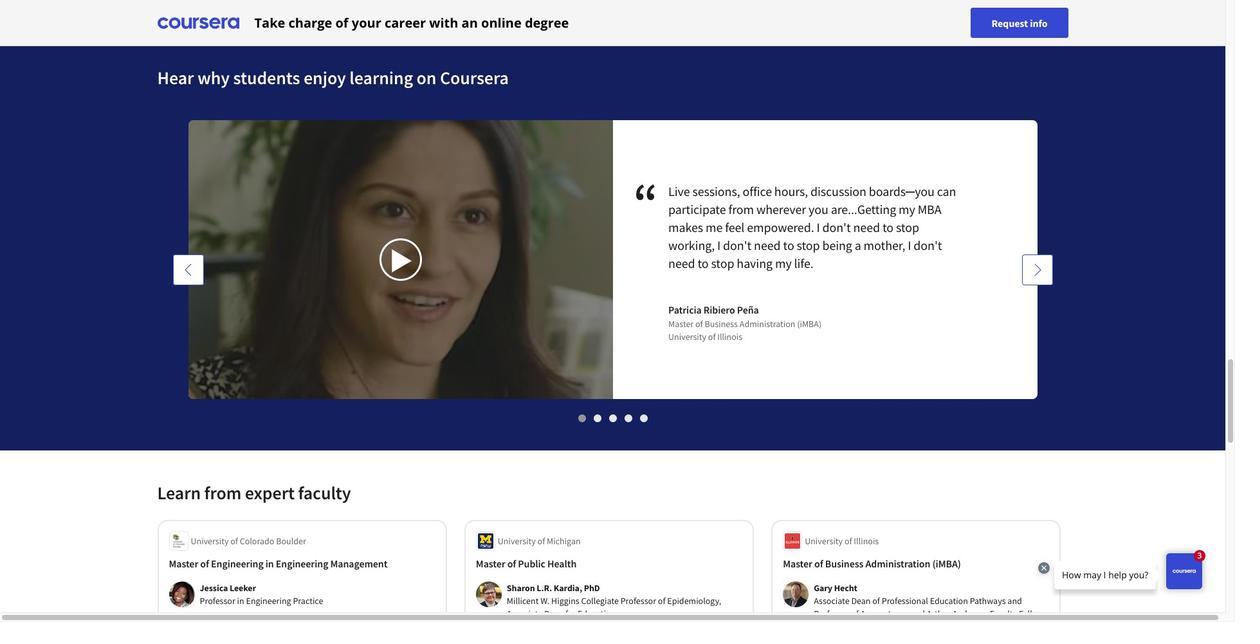 Task type: describe. For each thing, give the bounding box(es) containing it.
1 horizontal spatial and
[[1008, 596, 1022, 607]]

1 vertical spatial stop
[[797, 237, 820, 253]]

jessica leeker professor in engineering practice
[[200, 583, 323, 607]]

discussion
[[811, 183, 866, 199]]

hear why students enjoy learning on coursera
[[157, 66, 509, 89]]

next image
[[1031, 264, 1044, 277]]

professor inside jessica leeker professor in engineering practice
[[200, 596, 235, 607]]

1 horizontal spatial to
[[783, 237, 794, 253]]

health
[[547, 558, 577, 571]]

coursera
[[440, 66, 509, 89]]

0 horizontal spatial need
[[668, 255, 695, 271]]

info
[[1030, 16, 1048, 29]]

1 horizontal spatial administration
[[866, 558, 931, 571]]

in for professor
[[237, 596, 244, 607]]

career
[[385, 14, 426, 31]]

master of business administration (imba)
[[783, 558, 961, 571]]

leeker
[[230, 583, 256, 594]]

being
[[822, 237, 852, 253]]

your
[[352, 14, 381, 31]]

previous testimonial element
[[173, 255, 204, 616]]

engineering for leeker
[[246, 596, 291, 607]]

2 vertical spatial stop
[[711, 255, 734, 271]]

associate inside gary hecht associate dean of professional education pathways and professor of accountancy and arthur andersen faculty fellow
[[814, 596, 850, 607]]

filled play image
[[390, 250, 413, 273]]

education inside sharon l.r. kardia, phd millicent w. higgins collegiate professor of epidemiology, associate dean for education
[[578, 609, 616, 620]]

of up gary in the bottom of the page
[[814, 558, 823, 571]]

take
[[254, 14, 285, 31]]

professor inside sharon l.r. kardia, phd millicent w. higgins collegiate professor of epidemiology, associate dean for education
[[621, 596, 656, 607]]

master for master of business administration (imba)
[[783, 558, 812, 571]]

l.r.
[[537, 583, 552, 594]]

1 vertical spatial illinois
[[854, 536, 879, 547]]

can
[[937, 183, 956, 199]]

having
[[737, 255, 773, 271]]

master of engineering in engineering management
[[169, 558, 388, 571]]

2 horizontal spatial to
[[883, 219, 894, 235]]

request info
[[992, 16, 1048, 29]]

arthur
[[927, 609, 951, 620]]

0 horizontal spatial i
[[717, 237, 721, 253]]

michigan
[[547, 536, 581, 547]]

degree
[[525, 14, 569, 31]]

a
[[855, 237, 861, 253]]

dean inside sharon l.r. kardia, phd millicent w. higgins collegiate professor of epidemiology, associate dean for education
[[544, 609, 564, 620]]

1 vertical spatial business
[[825, 558, 864, 571]]

professional
[[882, 596, 928, 607]]

(imba) inside patricia ribiero peña master of business administration (imba) university of illinois
[[797, 318, 822, 330]]

0 horizontal spatial to
[[698, 255, 709, 271]]

master of public health
[[476, 558, 577, 571]]

master for master of public health
[[476, 558, 505, 571]]

professor inside gary hecht associate dean of professional education pathways and professor of accountancy and arthur andersen faculty fellow
[[814, 609, 850, 620]]

accountancy
[[861, 609, 909, 620]]

take charge of your career with an online degree
[[254, 14, 569, 31]]

1 horizontal spatial i
[[817, 219, 820, 235]]

gary
[[814, 583, 833, 594]]

of up "accountancy"
[[873, 596, 880, 607]]

collegiate
[[581, 596, 619, 607]]

students
[[233, 66, 300, 89]]

master of business administration (imba) link
[[783, 556, 1049, 572]]

learning
[[350, 66, 413, 89]]

2 horizontal spatial stop
[[896, 219, 919, 235]]

master for master of engineering in engineering management
[[169, 558, 198, 571]]

me
[[706, 219, 723, 235]]

learn
[[157, 482, 201, 505]]

colorado
[[240, 536, 274, 547]]

education inside gary hecht associate dean of professional education pathways and professor of accountancy and arthur andersen faculty fellow
[[930, 596, 968, 607]]

of up jessica
[[200, 558, 209, 571]]

request info button
[[971, 8, 1068, 38]]

feel
[[725, 219, 745, 235]]

hecht
[[834, 583, 857, 594]]

live sessions, office hours, discussion boards─you can participate from wherever you are...getting my mba makes me feel empowered. i don't need to stop working, i don't need to stop being a mother, i don't need to stop having my life.
[[668, 183, 956, 271]]

management
[[330, 558, 388, 571]]

associate inside sharon l.r. kardia, phd millicent w. higgins collegiate professor of epidemiology, associate dean for education
[[507, 609, 543, 620]]

w.
[[541, 596, 550, 607]]

with
[[429, 14, 458, 31]]

kardia,
[[554, 583, 582, 594]]

university of michigan
[[498, 536, 581, 547]]

empowered.
[[747, 219, 814, 235]]

you
[[809, 201, 828, 217]]

master of public health link
[[476, 556, 742, 572]]

1 vertical spatial need
[[754, 237, 781, 253]]

are...getting
[[831, 201, 896, 217]]

working,
[[668, 237, 715, 253]]

illinois inside patricia ribiero peña master of business administration (imba) university of illinois
[[717, 331, 742, 343]]

online
[[481, 14, 522, 31]]

of left "your"
[[335, 14, 348, 31]]

why
[[197, 66, 230, 89]]

mba
[[918, 201, 942, 217]]

patricia ribiero peña master of business administration (imba) university of illinois
[[668, 304, 822, 343]]

jessica
[[200, 583, 228, 594]]

phd
[[584, 583, 600, 594]]

previous image
[[182, 264, 195, 277]]

faculty
[[990, 609, 1017, 620]]

higgins
[[551, 596, 579, 607]]

sharon
[[507, 583, 535, 594]]

fellow
[[1019, 609, 1044, 620]]

0 horizontal spatial my
[[775, 255, 792, 271]]

sessions,
[[692, 183, 740, 199]]

for
[[565, 609, 576, 620]]

master of engineering in engineering management link
[[169, 556, 435, 572]]

andersen
[[953, 609, 988, 620]]

administration inside patricia ribiero peña master of business administration (imba) university of illinois
[[740, 318, 795, 330]]

engineering for of
[[276, 558, 328, 571]]



Task type: locate. For each thing, give the bounding box(es) containing it.
i down you
[[817, 219, 820, 235]]

boards─you
[[869, 183, 935, 199]]

administration down peña
[[740, 318, 795, 330]]

university for master of engineering in engineering management
[[191, 536, 229, 547]]

learn from expert faculty
[[157, 482, 351, 505]]

1 horizontal spatial don't
[[823, 219, 851, 235]]

business down ribiero
[[705, 318, 738, 330]]

next testimonial element
[[1022, 255, 1053, 616]]

live
[[668, 183, 690, 199]]

1 vertical spatial my
[[775, 255, 792, 271]]

epidemiology,
[[667, 596, 721, 607]]

0 horizontal spatial from
[[204, 482, 241, 505]]

education up arthur
[[930, 596, 968, 607]]

1 vertical spatial from
[[204, 482, 241, 505]]

i
[[817, 219, 820, 235], [717, 237, 721, 253], [908, 237, 911, 253]]

master inside patricia ribiero peña master of business administration (imba) university of illinois
[[668, 318, 694, 330]]

0 vertical spatial business
[[705, 318, 738, 330]]

engineering up leeker
[[211, 558, 264, 571]]

0 vertical spatial administration
[[740, 318, 795, 330]]

my left life.
[[775, 255, 792, 271]]

stop left having
[[711, 255, 734, 271]]

hours,
[[774, 183, 808, 199]]

dean inside gary hecht associate dean of professional education pathways and professor of accountancy and arthur andersen faculty fellow
[[851, 596, 871, 607]]

business inside patricia ribiero peña master of business administration (imba) university of illinois
[[705, 318, 738, 330]]

of inside sharon l.r. kardia, phd millicent w. higgins collegiate professor of epidemiology, associate dean for education
[[658, 596, 666, 607]]

dean
[[851, 596, 871, 607], [544, 609, 564, 620]]

patricia
[[668, 304, 702, 317]]

(imba) down life.
[[797, 318, 822, 330]]

0 horizontal spatial administration
[[740, 318, 795, 330]]

makes
[[668, 219, 703, 235]]

from
[[729, 201, 754, 217], [204, 482, 241, 505]]

and
[[1008, 596, 1022, 607], [911, 609, 925, 620]]

1 horizontal spatial associate
[[814, 596, 850, 607]]

0 horizontal spatial (imba)
[[797, 318, 822, 330]]

need up having
[[754, 237, 781, 253]]

to
[[883, 219, 894, 235], [783, 237, 794, 253], [698, 255, 709, 271]]

my down the boards─you
[[899, 201, 915, 217]]

from up feel at right
[[729, 201, 754, 217]]

hear
[[157, 66, 194, 89]]

to up mother,
[[883, 219, 894, 235]]

practice
[[293, 596, 323, 607]]

1 vertical spatial associate
[[507, 609, 543, 620]]

stop down mba at the right top of page
[[896, 219, 919, 235]]

university of colorado boulder
[[191, 536, 306, 547]]

sharon l.r. kardia, phd millicent w. higgins collegiate professor of epidemiology, associate dean for education
[[507, 583, 721, 620]]

i right mother,
[[908, 237, 911, 253]]

0 vertical spatial need
[[853, 219, 880, 235]]

coursera image
[[157, 13, 239, 33]]

education down collegiate
[[578, 609, 616, 620]]

to down the working,
[[698, 255, 709, 271]]

mother,
[[864, 237, 905, 253]]

business down university of illinois
[[825, 558, 864, 571]]

university inside patricia ribiero peña master of business administration (imba) university of illinois
[[668, 331, 706, 343]]

0 vertical spatial illinois
[[717, 331, 742, 343]]

stop up life.
[[797, 237, 820, 253]]

0 horizontal spatial stop
[[711, 255, 734, 271]]

in for engineering
[[266, 558, 274, 571]]

university of illinois
[[805, 536, 879, 547]]

associate down millicent
[[507, 609, 543, 620]]

1 horizontal spatial (imba)
[[933, 558, 961, 571]]

0 vertical spatial (imba)
[[797, 318, 822, 330]]

administration up professional
[[866, 558, 931, 571]]

millicent
[[507, 596, 539, 607]]

"
[[633, 169, 668, 234]]

0 horizontal spatial business
[[705, 318, 738, 330]]

dean down hecht
[[851, 596, 871, 607]]

my
[[899, 201, 915, 217], [775, 255, 792, 271]]

1 horizontal spatial my
[[899, 201, 915, 217]]

(imba)
[[797, 318, 822, 330], [933, 558, 961, 571]]

1 horizontal spatial in
[[266, 558, 274, 571]]

don't down feel at right
[[723, 237, 752, 253]]

professor down jessica
[[200, 596, 235, 607]]

enjoy
[[304, 66, 346, 89]]

administration
[[740, 318, 795, 330], [866, 558, 931, 571]]

2 horizontal spatial don't
[[914, 237, 942, 253]]

0 horizontal spatial in
[[237, 596, 244, 607]]

university down patricia
[[668, 331, 706, 343]]

2 horizontal spatial professor
[[814, 609, 850, 620]]

peña
[[737, 304, 759, 317]]

on
[[417, 66, 436, 89]]

gary hecht associate dean of professional education pathways and professor of accountancy and arthur andersen faculty fellow
[[814, 583, 1044, 620]]

0 horizontal spatial and
[[911, 609, 925, 620]]

university up gary in the bottom of the page
[[805, 536, 843, 547]]

life.
[[794, 255, 814, 271]]

from right learn
[[204, 482, 241, 505]]

1 horizontal spatial illinois
[[854, 536, 879, 547]]

1 horizontal spatial need
[[754, 237, 781, 253]]

need down the working,
[[668, 255, 695, 271]]

0 horizontal spatial professor
[[200, 596, 235, 607]]

associate
[[814, 596, 850, 607], [507, 609, 543, 620]]

from inside the live sessions, office hours, discussion boards─you can participate from wherever you are...getting my mba makes me feel empowered. i don't need to stop working, i don't need to stop being a mother, i don't need to stop having my life.
[[729, 201, 754, 217]]

slides element
[[157, 412, 1068, 425]]

2 horizontal spatial i
[[908, 237, 911, 253]]

university for master of public health
[[498, 536, 536, 547]]

0 vertical spatial to
[[883, 219, 894, 235]]

2 vertical spatial to
[[698, 255, 709, 271]]

0 horizontal spatial dean
[[544, 609, 564, 620]]

1 vertical spatial education
[[578, 609, 616, 620]]

1 vertical spatial in
[[237, 596, 244, 607]]

of left colorado at bottom
[[230, 536, 238, 547]]

need
[[853, 219, 880, 235], [754, 237, 781, 253], [668, 255, 695, 271]]

request
[[992, 16, 1028, 29]]

pathways
[[970, 596, 1006, 607]]

dean down w.
[[544, 609, 564, 620]]

don't up being
[[823, 219, 851, 235]]

2 horizontal spatial need
[[853, 219, 880, 235]]

of down ribiero
[[708, 331, 716, 343]]

an
[[462, 14, 478, 31]]

illinois up master of business administration (imba)
[[854, 536, 879, 547]]

associate down gary in the bottom of the page
[[814, 596, 850, 607]]

to down empowered.
[[783, 237, 794, 253]]

faculty
[[298, 482, 351, 505]]

don't down mba at the right top of page
[[914, 237, 942, 253]]

in
[[266, 558, 274, 571], [237, 596, 244, 607]]

1 horizontal spatial from
[[729, 201, 754, 217]]

professor right collegiate
[[621, 596, 656, 607]]

0 vertical spatial and
[[1008, 596, 1022, 607]]

boulder
[[276, 536, 306, 547]]

engineering down leeker
[[246, 596, 291, 607]]

of left epidemiology,
[[658, 596, 666, 607]]

and up faculty
[[1008, 596, 1022, 607]]

public
[[518, 558, 546, 571]]

0 vertical spatial my
[[899, 201, 915, 217]]

0 vertical spatial stop
[[896, 219, 919, 235]]

don't
[[823, 219, 851, 235], [723, 237, 752, 253], [914, 237, 942, 253]]

1 vertical spatial and
[[911, 609, 925, 620]]

charge
[[289, 14, 332, 31]]

1 vertical spatial administration
[[866, 558, 931, 571]]

1 horizontal spatial education
[[930, 596, 968, 607]]

need down are...getting
[[853, 219, 880, 235]]

ribiero
[[704, 304, 735, 317]]

of down patricia
[[695, 318, 703, 330]]

1 horizontal spatial stop
[[797, 237, 820, 253]]

professor down gary in the bottom of the page
[[814, 609, 850, 620]]

master inside "link"
[[476, 558, 505, 571]]

1 vertical spatial dean
[[544, 609, 564, 620]]

office
[[743, 183, 772, 199]]

in inside jessica leeker professor in engineering practice
[[237, 596, 244, 607]]

0 vertical spatial dean
[[851, 596, 871, 607]]

0 vertical spatial from
[[729, 201, 754, 217]]

master
[[668, 318, 694, 330], [169, 558, 198, 571], [476, 558, 505, 571], [783, 558, 812, 571]]

professor
[[200, 596, 235, 607], [621, 596, 656, 607], [814, 609, 850, 620]]

illinois down ribiero
[[717, 331, 742, 343]]

0 vertical spatial in
[[266, 558, 274, 571]]

1 horizontal spatial dean
[[851, 596, 871, 607]]

0 horizontal spatial don't
[[723, 237, 752, 253]]

wherever
[[757, 201, 806, 217]]

participate
[[668, 201, 726, 217]]

0 vertical spatial education
[[930, 596, 968, 607]]

1 vertical spatial to
[[783, 237, 794, 253]]

of up master of business administration (imba)
[[845, 536, 852, 547]]

and down professional
[[911, 609, 925, 620]]

university
[[668, 331, 706, 343], [191, 536, 229, 547], [498, 536, 536, 547], [805, 536, 843, 547]]

education
[[930, 596, 968, 607], [578, 609, 616, 620]]

0 horizontal spatial education
[[578, 609, 616, 620]]

of left 'michigan'
[[538, 536, 545, 547]]

(imba) up gary hecht associate dean of professional education pathways and professor of accountancy and arthur andersen faculty fellow
[[933, 558, 961, 571]]

i down the me
[[717, 237, 721, 253]]

expert
[[245, 482, 295, 505]]

university up jessica
[[191, 536, 229, 547]]

1 horizontal spatial business
[[825, 558, 864, 571]]

engineering down boulder
[[276, 558, 328, 571]]

2 vertical spatial need
[[668, 255, 695, 271]]

0 vertical spatial associate
[[814, 596, 850, 607]]

0 horizontal spatial illinois
[[717, 331, 742, 343]]

of down hecht
[[851, 609, 859, 620]]

in down leeker
[[237, 596, 244, 607]]

1 vertical spatial (imba)
[[933, 558, 961, 571]]

of left public
[[507, 558, 516, 571]]

of inside "link"
[[507, 558, 516, 571]]

in down colorado at bottom
[[266, 558, 274, 571]]

university up master of public health
[[498, 536, 536, 547]]

engineering inside jessica leeker professor in engineering practice
[[246, 596, 291, 607]]

1 horizontal spatial professor
[[621, 596, 656, 607]]

illinois
[[717, 331, 742, 343], [854, 536, 879, 547]]

0 horizontal spatial associate
[[507, 609, 543, 620]]

business
[[705, 318, 738, 330], [825, 558, 864, 571]]

university for master of business administration (imba)
[[805, 536, 843, 547]]



Task type: vqa. For each thing, say whether or not it's contained in the screenshot.


